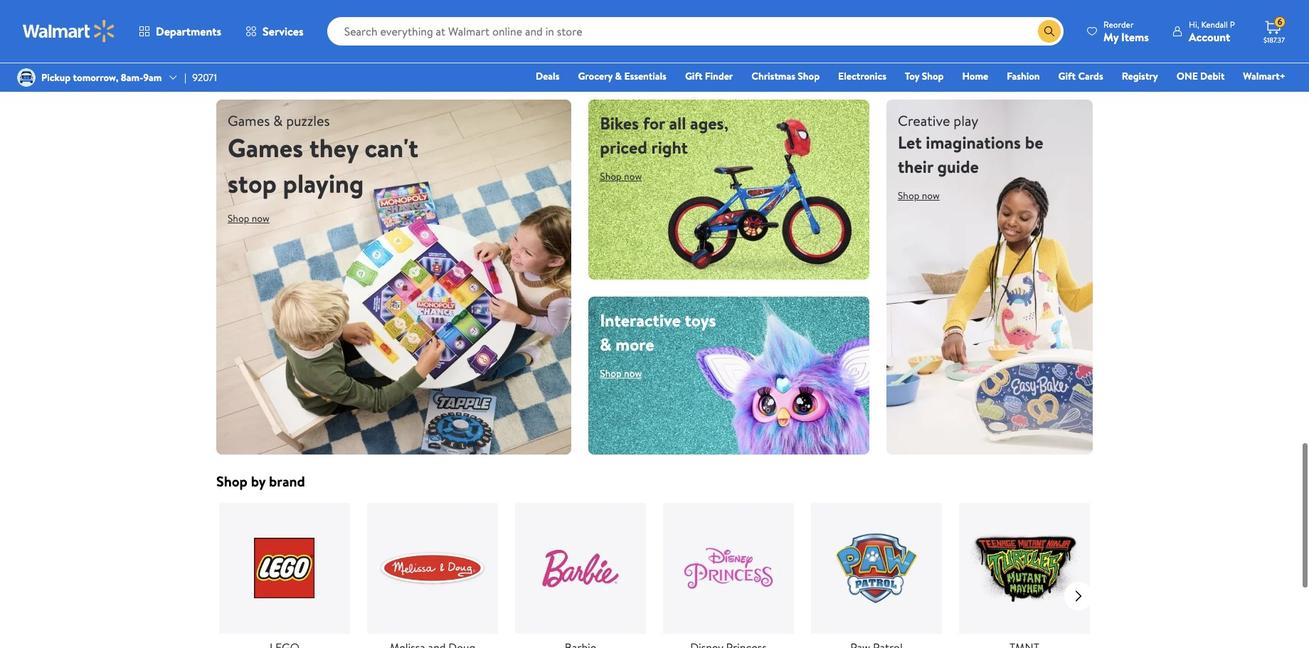 Task type: locate. For each thing, give the bounding box(es) containing it.
1 horizontal spatial gift
[[1059, 69, 1076, 83]]

can't
[[365, 130, 419, 166]]

shop creative play image
[[887, 100, 1093, 455]]

tomorrow,
[[73, 70, 118, 85]]

2 horizontal spatial under
[[768, 67, 797, 83]]

departments
[[156, 23, 221, 39]]

& right $25 on the top left of the page
[[534, 67, 541, 83]]

registry link
[[1116, 68, 1165, 84]]

shop now link down their
[[898, 184, 951, 207]]

shop games and puzzles image
[[216, 100, 572, 455]]

3 under from the left
[[768, 67, 797, 83]]

category shop by price - $10 and under image
[[216, 0, 423, 67]]

hi, kendall p account
[[1189, 18, 1236, 44]]

$25 & under
[[513, 67, 573, 83]]

one debit
[[1177, 69, 1225, 83]]

toy shop link
[[899, 68, 950, 84]]

creative play let imaginations be their guide
[[898, 111, 1044, 179]]

finder
[[705, 69, 733, 83]]

0 horizontal spatial gift
[[685, 69, 703, 83]]

6
[[1278, 16, 1283, 28]]

& left puzzles
[[273, 111, 283, 130]]

gift inside "link"
[[1059, 69, 1076, 83]]

now down priced at the top
[[624, 169, 642, 184]]

gift
[[685, 69, 703, 83], [1059, 69, 1076, 83]]

games
[[228, 111, 270, 130], [228, 130, 303, 166]]

shop now
[[600, 169, 642, 184], [898, 189, 940, 203], [228, 211, 270, 226], [600, 367, 642, 381]]

debit
[[1201, 69, 1225, 83]]

now down stop
[[252, 211, 270, 226]]

reorder my items
[[1104, 18, 1149, 44]]

gift left 'finder'
[[685, 69, 703, 83]]

category shop melissa and doug image
[[367, 503, 498, 634]]

next slide of list image
[[1065, 582, 1093, 611]]

shop interactive toys image
[[589, 297, 870, 455]]

shop right toy
[[922, 69, 944, 83]]

toy shop
[[905, 69, 944, 83]]

guide
[[938, 154, 979, 179]]

now down more
[[624, 367, 642, 381]]

services
[[263, 23, 304, 39]]

8am-
[[121, 70, 143, 85]]

shop now down stop
[[228, 211, 270, 226]]

one debit link
[[1171, 68, 1232, 84]]

category shop paw patrol image
[[811, 503, 942, 634]]

$50+ link
[[887, 0, 1093, 83]]

& inside games & puzzles games they can't stop playing
[[273, 111, 283, 130]]

 image
[[17, 68, 36, 87]]

$10 & under
[[291, 67, 349, 83]]

category shop by price - $50 and under image
[[663, 0, 870, 67]]

1 gift from the left
[[685, 69, 703, 83]]

shop now down priced at the top
[[600, 169, 642, 184]]

christmas
[[752, 69, 796, 83]]

more
[[616, 333, 654, 357]]

9am
[[143, 70, 162, 85]]

they
[[309, 130, 359, 166]]

shop now down more
[[600, 367, 642, 381]]

now
[[624, 169, 642, 184], [922, 189, 940, 203], [252, 211, 270, 226], [624, 367, 642, 381]]

games left puzzles
[[228, 111, 270, 130]]

gift for gift cards
[[1059, 69, 1076, 83]]

all
[[669, 111, 686, 135]]

under right $25 on the top left of the page
[[544, 67, 573, 83]]

0 horizontal spatial under
[[320, 67, 349, 83]]

shop down more
[[600, 367, 622, 381]]

$50 & under
[[736, 67, 797, 83]]

essentials
[[624, 69, 667, 83]]

1 under from the left
[[320, 67, 349, 83]]

& inside the interactive toys & more
[[600, 333, 612, 357]]

under right $10
[[320, 67, 349, 83]]

deals
[[536, 69, 560, 83]]

gift cards link
[[1052, 68, 1110, 84]]

be
[[1025, 130, 1044, 154]]

2 games from the top
[[228, 130, 303, 166]]

now for the "shop now" link under their
[[922, 189, 940, 203]]

shop by brand
[[216, 472, 305, 491]]

shop now down their
[[898, 189, 940, 203]]

$25
[[513, 67, 531, 83]]

$10 & under link
[[216, 0, 423, 83]]

category shop by price - $25 and under image
[[440, 0, 646, 67]]

& right $50
[[758, 67, 765, 83]]

& left more
[[600, 333, 612, 357]]

& for $50 & under
[[758, 67, 765, 83]]

electronics link
[[832, 68, 893, 84]]

& right the 'grocery'
[[615, 69, 622, 83]]

interactive toys & more
[[600, 308, 716, 357]]

gift left cards
[[1059, 69, 1076, 83]]

under right $50
[[768, 67, 797, 83]]

shop now link down stop
[[228, 207, 281, 230]]

2 under from the left
[[544, 67, 573, 83]]

walmart+
[[1244, 69, 1286, 83]]

&
[[309, 67, 317, 83], [534, 67, 541, 83], [758, 67, 765, 83], [615, 69, 622, 83], [273, 111, 283, 130], [600, 333, 612, 357]]

$50 & under link
[[663, 0, 870, 83]]

& for $25 & under
[[534, 67, 541, 83]]

shop down priced at the top
[[600, 169, 622, 184]]

| 92071
[[185, 70, 217, 85]]

2 gift from the left
[[1059, 69, 1076, 83]]

fashion
[[1007, 69, 1040, 83]]

shop now for the "shop now" link under stop
[[228, 211, 270, 226]]

& right $10
[[309, 67, 317, 83]]

fashion link
[[1001, 68, 1047, 84]]

account
[[1189, 29, 1231, 44]]

$50
[[736, 67, 755, 83]]

grocery
[[578, 69, 613, 83]]

now down their
[[922, 189, 940, 203]]

kendall
[[1202, 18, 1228, 30]]

shop down their
[[898, 189, 920, 203]]

1 horizontal spatial under
[[544, 67, 573, 83]]

shop now link down priced at the top
[[600, 165, 654, 188]]

shop now link
[[600, 165, 654, 188], [898, 184, 951, 207], [228, 207, 281, 230], [600, 362, 654, 385]]

games left they
[[228, 130, 303, 166]]

walmart+ link
[[1237, 68, 1292, 84]]

for
[[643, 111, 665, 135]]

christmas shop
[[752, 69, 820, 83]]

their
[[898, 154, 934, 179]]

shop
[[798, 69, 820, 83], [922, 69, 944, 83], [600, 169, 622, 184], [898, 189, 920, 203], [228, 211, 249, 226], [600, 367, 622, 381], [216, 472, 248, 491]]

pickup tomorrow, 8am-9am
[[41, 70, 162, 85]]

deals link
[[530, 68, 566, 84]]

under
[[320, 67, 349, 83], [544, 67, 573, 83], [768, 67, 797, 83]]



Task type: vqa. For each thing, say whether or not it's contained in the screenshot.
ninth "tab" from the bottom of the page
no



Task type: describe. For each thing, give the bounding box(es) containing it.
shop down stop
[[228, 211, 249, 226]]

cards
[[1079, 69, 1104, 83]]

ages,
[[690, 111, 729, 135]]

shop now for the "shop now" link underneath more
[[600, 367, 642, 381]]

shop right christmas
[[798, 69, 820, 83]]

playing
[[283, 166, 364, 201]]

6 $187.37
[[1264, 16, 1285, 45]]

by
[[251, 472, 266, 491]]

christmas shop link
[[745, 68, 826, 84]]

bikes for all ages, priced right
[[600, 111, 729, 159]]

stop
[[228, 166, 277, 201]]

shop now link down more
[[600, 362, 654, 385]]

departments button
[[127, 14, 234, 48]]

electronics
[[838, 69, 887, 83]]

|
[[185, 70, 187, 85]]

& for games & puzzles games they can't stop playing
[[273, 111, 283, 130]]

search icon image
[[1044, 26, 1056, 37]]

p
[[1230, 18, 1236, 30]]

toy
[[905, 69, 920, 83]]

items
[[1122, 29, 1149, 44]]

puzzles
[[286, 111, 330, 130]]

reorder
[[1104, 18, 1134, 30]]

pickup
[[41, 70, 71, 85]]

walmart image
[[23, 20, 115, 43]]

$25 & under link
[[440, 0, 646, 83]]

imaginations
[[926, 130, 1021, 154]]

let
[[898, 130, 922, 154]]

bikes
[[600, 111, 639, 135]]

now for the "shop now" link under stop
[[252, 211, 270, 226]]

Walmart Site-Wide search field
[[327, 17, 1064, 46]]

toys
[[685, 308, 716, 333]]

now for the "shop now" link underneath more
[[624, 367, 642, 381]]

category shop disney princess image
[[663, 503, 794, 634]]

grocery & essentials link
[[572, 68, 673, 84]]

priced
[[600, 135, 647, 159]]

under for $25 & under
[[544, 67, 573, 83]]

grocery & essentials
[[578, 69, 667, 83]]

category shop lego image
[[219, 503, 350, 634]]

under for $10 & under
[[320, 67, 349, 83]]

now for the "shop now" link under priced at the top
[[624, 169, 642, 184]]

category shop by price - $50 and over image
[[887, 0, 1093, 67]]

services button
[[234, 14, 316, 48]]

shop inside "link"
[[922, 69, 944, 83]]

home
[[963, 69, 989, 83]]

play
[[954, 111, 979, 130]]

one
[[1177, 69, 1198, 83]]

category shop teenage mutant ninja turtles image
[[959, 503, 1090, 634]]

home link
[[956, 68, 995, 84]]

gift cards
[[1059, 69, 1104, 83]]

my
[[1104, 29, 1119, 44]]

brand
[[269, 472, 305, 491]]

shop now for the "shop now" link under their
[[898, 189, 940, 203]]

registry
[[1122, 69, 1158, 83]]

hi,
[[1189, 18, 1200, 30]]

gift finder link
[[679, 68, 740, 84]]

creative
[[898, 111, 951, 130]]

right
[[652, 135, 688, 159]]

under for $50 & under
[[768, 67, 797, 83]]

category shop barbie image
[[515, 503, 646, 634]]

& for $10 & under
[[309, 67, 317, 83]]

shop now for the "shop now" link under priced at the top
[[600, 169, 642, 184]]

1 games from the top
[[228, 111, 270, 130]]

$50+
[[977, 67, 1003, 83]]

interactive
[[600, 308, 681, 333]]

shop left by at the left
[[216, 472, 248, 491]]

Search search field
[[327, 17, 1064, 46]]

gift finder
[[685, 69, 733, 83]]

shop bikes image
[[589, 100, 870, 280]]

92071
[[192, 70, 217, 85]]

& for grocery & essentials
[[615, 69, 622, 83]]

gift for gift finder
[[685, 69, 703, 83]]

$187.37
[[1264, 35, 1285, 45]]

games & puzzles games they can't stop playing
[[228, 111, 419, 201]]

$10
[[291, 67, 307, 83]]



